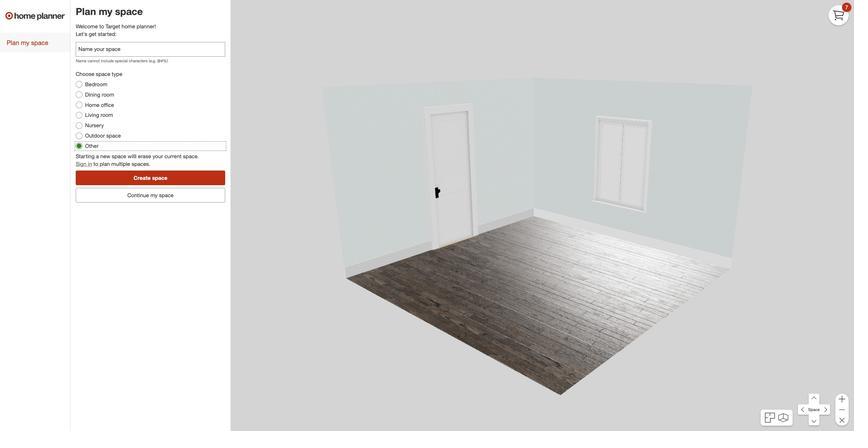 Task type: locate. For each thing, give the bounding box(es) containing it.
1 horizontal spatial plan my space
[[76, 5, 143, 17]]

2 horizontal spatial my
[[151, 192, 158, 199]]

1 vertical spatial plan
[[7, 39, 19, 46]]

0 horizontal spatial plan my space
[[7, 39, 48, 46]]

home
[[122, 23, 135, 30]]

space up home
[[115, 5, 143, 17]]

space down home planner landing page image
[[31, 39, 48, 46]]

0 vertical spatial room
[[102, 91, 114, 98]]

0 horizontal spatial my
[[21, 39, 29, 46]]

dining room
[[85, 91, 114, 98]]

space right outdoor
[[106, 133, 121, 139]]

other
[[85, 143, 99, 150]]

outdoor space
[[85, 133, 121, 139]]

tilt camera down 30° image
[[809, 416, 820, 426]]

type
[[112, 71, 122, 77]]

to up started: at the top
[[99, 23, 104, 30]]

room for dining room
[[102, 91, 114, 98]]

space inside plan my space button
[[31, 39, 48, 46]]

multiple
[[111, 161, 130, 167]]

cannot
[[88, 58, 100, 63]]

1 vertical spatial to
[[94, 161, 98, 167]]

space up multiple
[[112, 153, 126, 160]]

create space
[[134, 175, 167, 181]]

7 button
[[829, 3, 852, 25]]

Other radio
[[76, 143, 82, 150]]

space down create space button
[[159, 192, 174, 199]]

front view button icon image
[[779, 414, 789, 423]]

0 vertical spatial my
[[99, 5, 112, 17]]

space
[[115, 5, 143, 17], [31, 39, 48, 46], [96, 71, 110, 77], [106, 133, 121, 139], [112, 153, 126, 160], [152, 175, 167, 181], [159, 192, 174, 199]]

to right in
[[94, 161, 98, 167]]

0 horizontal spatial plan
[[7, 39, 19, 46]]

space.
[[183, 153, 199, 160]]

(e.g.
[[149, 58, 156, 63]]

room down office
[[101, 112, 113, 119]]

create
[[134, 175, 151, 181]]

nursery
[[85, 122, 104, 129]]

name cannot include special characters (e.g. @#%)
[[76, 58, 168, 63]]

1 vertical spatial my
[[21, 39, 29, 46]]

plan my space inside plan my space button
[[7, 39, 48, 46]]

special
[[115, 58, 128, 63]]

Bedroom radio
[[76, 81, 82, 88]]

plan my space
[[76, 5, 143, 17], [7, 39, 48, 46]]

pan camera right 30° image
[[820, 405, 830, 416]]

choose space type
[[76, 71, 122, 77]]

name
[[76, 58, 86, 63]]

include
[[101, 58, 114, 63]]

sign
[[76, 161, 86, 167]]

plan
[[76, 5, 96, 17], [7, 39, 19, 46]]

1 horizontal spatial plan
[[76, 5, 96, 17]]

Dining room radio
[[76, 92, 82, 98]]

plan my space down home planner landing page image
[[7, 39, 48, 46]]

outdoor
[[85, 133, 105, 139]]

None text field
[[76, 42, 225, 57]]

plan my space up target
[[76, 5, 143, 17]]

1 horizontal spatial to
[[99, 23, 104, 30]]

home office
[[85, 102, 114, 108]]

space right create at the top of the page
[[152, 175, 167, 181]]

office
[[101, 102, 114, 108]]

characters
[[129, 58, 148, 63]]

room up office
[[102, 91, 114, 98]]

space up bedroom
[[96, 71, 110, 77]]

to
[[99, 23, 104, 30], [94, 161, 98, 167]]

0 vertical spatial plan my space
[[76, 5, 143, 17]]

2 vertical spatial my
[[151, 192, 158, 199]]

my up target
[[99, 5, 112, 17]]

pan camera left 30° image
[[799, 405, 809, 416]]

my down home planner landing page image
[[21, 39, 29, 46]]

Nursery radio
[[76, 122, 82, 129]]

willl
[[128, 153, 137, 160]]

my right continue
[[151, 192, 158, 199]]

1 vertical spatial plan my space
[[7, 39, 48, 46]]

0 vertical spatial to
[[99, 23, 104, 30]]

my
[[99, 5, 112, 17], [21, 39, 29, 46], [151, 192, 158, 199]]

0 horizontal spatial to
[[94, 161, 98, 167]]

space inside create space button
[[152, 175, 167, 181]]

space
[[809, 408, 820, 413]]

room
[[102, 91, 114, 98], [101, 112, 113, 119]]

1 vertical spatial room
[[101, 112, 113, 119]]



Task type: describe. For each thing, give the bounding box(es) containing it.
erase
[[138, 153, 151, 160]]

space inside starting a new space willl erase your current space. sign in to plan multiple spaces.
[[112, 153, 126, 160]]

dining
[[85, 91, 100, 98]]

current
[[165, 153, 182, 160]]

starting a new space willl erase your current space. sign in to plan multiple spaces.
[[76, 153, 199, 167]]

Outdoor space radio
[[76, 133, 82, 139]]

choose
[[76, 71, 94, 77]]

1 horizontal spatial my
[[99, 5, 112, 17]]

a
[[96, 153, 99, 160]]

space inside continue my space button
[[159, 192, 174, 199]]

planner!
[[137, 23, 156, 30]]

bedroom
[[85, 81, 107, 88]]

let's
[[76, 31, 87, 37]]

plan
[[100, 161, 110, 167]]

create space button
[[76, 171, 225, 185]]

7
[[846, 4, 849, 11]]

target
[[106, 23, 120, 30]]

Home office radio
[[76, 102, 82, 109]]

sign in button
[[76, 160, 92, 168]]

welcome
[[76, 23, 98, 30]]

plan my space button
[[0, 33, 70, 52]]

spaces.
[[132, 161, 150, 167]]

to inside starting a new space willl erase your current space. sign in to plan multiple spaces.
[[94, 161, 98, 167]]

your
[[153, 153, 163, 160]]

to inside welcome to target home planner! let's get started:
[[99, 23, 104, 30]]

starting
[[76, 153, 95, 160]]

home
[[85, 102, 100, 108]]

plan inside button
[[7, 39, 19, 46]]

continue my space
[[127, 192, 174, 199]]

my inside plan my space button
[[21, 39, 29, 46]]

welcome to target home planner! let's get started:
[[76, 23, 156, 37]]

living room
[[85, 112, 113, 119]]

started:
[[98, 31, 117, 37]]

tilt camera up 30° image
[[809, 395, 820, 405]]

get
[[89, 31, 96, 37]]

top view button icon image
[[766, 414, 776, 424]]

new
[[100, 153, 110, 160]]

0 vertical spatial plan
[[76, 5, 96, 17]]

@#%)
[[157, 58, 168, 63]]

continue
[[127, 192, 149, 199]]

home planner landing page image
[[5, 5, 65, 27]]

living
[[85, 112, 99, 119]]

my inside continue my space button
[[151, 192, 158, 199]]

room for living room
[[101, 112, 113, 119]]

Living room radio
[[76, 112, 82, 119]]

continue my space button
[[76, 188, 225, 203]]

in
[[88, 161, 92, 167]]



Task type: vqa. For each thing, say whether or not it's contained in the screenshot.
it inside the get it as soon as 12pm today with shipt ready within 2 hours with pickup
no



